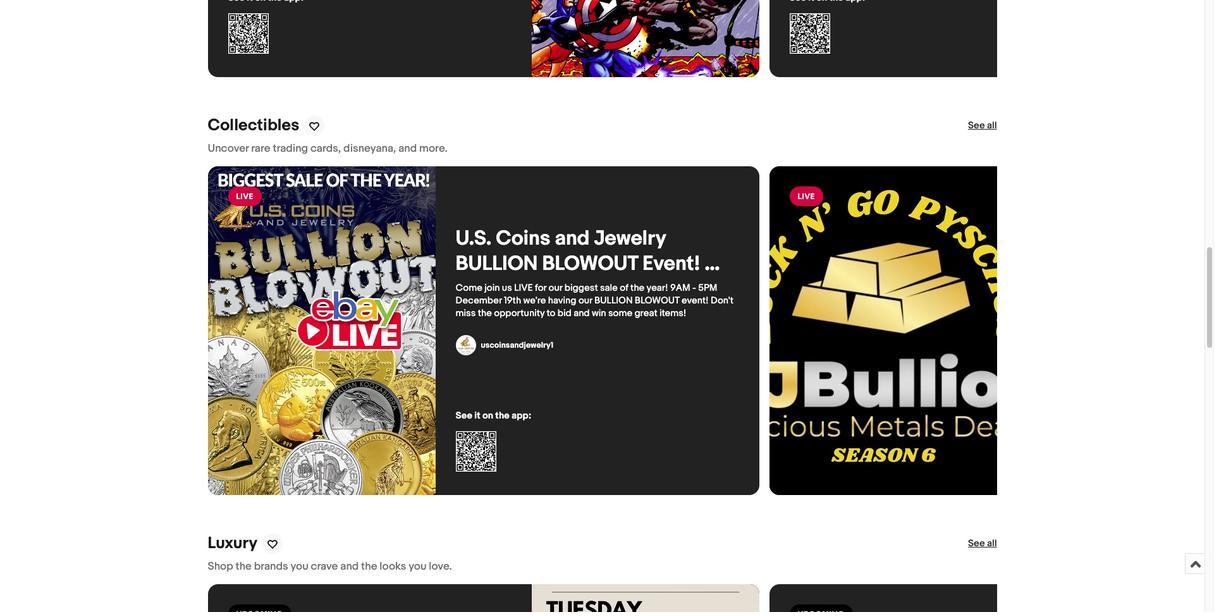 Task type: vqa. For each thing, say whether or not it's contained in the screenshot.
for
yes



Task type: locate. For each thing, give the bounding box(es) containing it.
2 all from the top
[[988, 538, 998, 550]]

1 vertical spatial see all link
[[969, 538, 998, 551]]

0 horizontal spatial bullion
[[456, 252, 538, 277]]

bullion up join
[[456, 252, 538, 277]]

uscoinsandjewelry1
[[481, 341, 554, 351]]

u.s. coins and jewelry bullion blowout event! our biggest sale of the year!
[[456, 227, 719, 302]]

0 horizontal spatial year!
[[647, 283, 669, 295]]

1 horizontal spatial year!
[[672, 277, 719, 302]]

some
[[609, 308, 633, 320]]

bullion
[[456, 252, 538, 277], [595, 295, 633, 307]]

you left crave
[[291, 561, 309, 574]]

1 you from the left
[[291, 561, 309, 574]]

2 you from the left
[[409, 561, 427, 574]]

collectibles
[[208, 116, 299, 136]]

see for luxury
[[969, 538, 986, 550]]

see all link
[[969, 120, 998, 133], [969, 538, 998, 551]]

you left love.
[[409, 561, 427, 574]]

0 horizontal spatial you
[[291, 561, 309, 574]]

0 horizontal spatial qrcode image
[[228, 14, 269, 54]]

sale
[[572, 277, 610, 302], [600, 283, 618, 295]]

all
[[988, 120, 998, 132], [988, 538, 998, 550]]

you
[[291, 561, 309, 574], [409, 561, 427, 574]]

5pm
[[699, 283, 718, 295]]

see all link for collectibles
[[969, 120, 998, 133]]

0 vertical spatial see
[[969, 120, 986, 132]]

win
[[592, 308, 607, 320]]

0 vertical spatial our
[[549, 283, 563, 295]]

blowout up come join us live for our biggest sale of the year! 9am - 5pm december 19th we're having our bullion blowout event! don't miss the opportunity to bid and win some great items!
[[543, 252, 638, 277]]

1 vertical spatial bullion
[[595, 295, 633, 307]]

us
[[502, 283, 512, 295]]

bullion inside come join us live for our biggest sale of the year! 9am - 5pm december 19th we're having our bullion blowout event! don't miss the opportunity to bid and win some great items!
[[595, 295, 633, 307]]

1 all from the top
[[988, 120, 998, 132]]

0 vertical spatial bullion
[[456, 252, 538, 277]]

brands
[[254, 561, 288, 574]]

december
[[456, 295, 502, 307]]

and right coins
[[555, 227, 590, 251]]

2 see all link from the top
[[969, 538, 998, 551]]

on
[[483, 410, 494, 422]]

1 see all from the top
[[969, 120, 998, 132]]

1 vertical spatial all
[[988, 538, 998, 550]]

shop the brands you crave and the looks you love.
[[208, 561, 452, 574]]

come join us live for our biggest sale of the year! 9am - 5pm december 19th we're having our bullion blowout event! don't miss the opportunity to bid and win some great items!
[[456, 283, 736, 320]]

all for luxury
[[988, 538, 998, 550]]

bullion up some
[[595, 295, 633, 307]]

rare
[[251, 143, 271, 155]]

of
[[614, 277, 633, 302], [620, 283, 629, 295]]

it
[[475, 410, 481, 422]]

our up having
[[549, 283, 563, 295]]

biggest inside u.s. coins and jewelry bullion blowout event! our biggest sale of the year!
[[495, 277, 567, 302]]

live
[[236, 192, 254, 202], [798, 192, 816, 202]]

uscoinsandjewelry1 link
[[456, 336, 554, 356]]

anz comics vintage/modern/signed books hosted by saul image
[[532, 0, 760, 77]]

qrcode image
[[228, 14, 269, 54], [790, 14, 831, 54], [456, 432, 496, 472]]

0 vertical spatial blowout
[[543, 252, 638, 277]]

1 vertical spatial blowout
[[635, 295, 680, 307]]

year! inside come join us live for our biggest sale of the year! 9am - 5pm december 19th we're having our bullion blowout event! don't miss the opportunity to bid and win some great items!
[[647, 283, 669, 295]]

1 see all link from the top
[[969, 120, 998, 133]]

1 horizontal spatial bullion
[[595, 295, 633, 307]]

join
[[485, 283, 500, 295]]

blowout inside come join us live for our biggest sale of the year! 9am - 5pm december 19th we're having our bullion blowout event! don't miss the opportunity to bid and win some great items!
[[635, 295, 680, 307]]

0 vertical spatial see all
[[969, 120, 998, 132]]

event!
[[682, 295, 709, 307]]

blowout
[[543, 252, 638, 277], [635, 295, 680, 307]]

live
[[515, 283, 533, 295]]

1 vertical spatial see
[[456, 410, 473, 422]]

our up win
[[579, 295, 593, 307]]

our
[[549, 283, 563, 295], [579, 295, 593, 307]]

and right bid
[[574, 308, 590, 320]]

coins
[[496, 227, 551, 251]]

1 horizontal spatial live
[[798, 192, 816, 202]]

2 live from the left
[[798, 192, 816, 202]]

biggest
[[495, 277, 567, 302], [565, 283, 598, 295]]

0 horizontal spatial live
[[236, 192, 254, 202]]

1 horizontal spatial you
[[409, 561, 427, 574]]

the inside u.s. coins and jewelry bullion blowout event! our biggest sale of the year!
[[637, 277, 668, 302]]

0 vertical spatial see all link
[[969, 120, 998, 133]]

see all
[[969, 120, 998, 132], [969, 538, 998, 550]]

1 horizontal spatial qrcode image
[[456, 432, 496, 472]]

and right crave
[[341, 561, 359, 574]]

our
[[456, 277, 490, 302]]

the
[[637, 277, 668, 302], [631, 283, 645, 295], [478, 308, 492, 320], [496, 410, 510, 422], [236, 561, 252, 574], [361, 561, 377, 574]]

0 vertical spatial all
[[988, 120, 998, 132]]

sale inside come join us live for our biggest sale of the year! 9am - 5pm december 19th we're having our bullion blowout event! don't miss the opportunity to bid and win some great items!
[[600, 283, 618, 295]]

opportunity
[[494, 308, 545, 320]]

and
[[399, 143, 417, 155], [555, 227, 590, 251], [574, 308, 590, 320], [341, 561, 359, 574]]

jewelry
[[594, 227, 666, 251]]

don't
[[711, 295, 734, 307]]

see
[[969, 120, 986, 132], [456, 410, 473, 422], [969, 538, 986, 550]]

2 see all from the top
[[969, 538, 998, 550]]

1 vertical spatial see all
[[969, 538, 998, 550]]

blowout up great
[[635, 295, 680, 307]]

year!
[[672, 277, 719, 302], [647, 283, 669, 295]]

of inside come join us live for our biggest sale of the year! 9am - 5pm december 19th we're having our bullion blowout event! don't miss the opportunity to bid and win some great items!
[[620, 283, 629, 295]]

1 horizontal spatial our
[[579, 295, 593, 307]]

2 vertical spatial see
[[969, 538, 986, 550]]

uscoinsandjewelry1 image
[[456, 336, 476, 356]]

to
[[547, 308, 556, 320]]



Task type: describe. For each thing, give the bounding box(es) containing it.
opulent designer jewelry image
[[532, 585, 760, 613]]

crave
[[311, 561, 338, 574]]

bid
[[558, 308, 572, 320]]

see for collectibles
[[969, 120, 986, 132]]

1 live from the left
[[236, 192, 254, 202]]

uncover rare trading cards, disneyana, and more.
[[208, 143, 448, 155]]

see all for luxury
[[969, 538, 998, 550]]

disneyana,
[[344, 143, 396, 155]]

uncover
[[208, 143, 249, 155]]

love.
[[429, 561, 452, 574]]

we're
[[524, 295, 546, 307]]

0 horizontal spatial our
[[549, 283, 563, 295]]

come
[[456, 283, 483, 295]]

biggest inside come join us live for our biggest sale of the year! 9am - 5pm december 19th we're having our bullion blowout event! don't miss the opportunity to bid and win some great items!
[[565, 283, 598, 295]]

see it on the app:
[[456, 410, 532, 422]]

more.
[[420, 143, 448, 155]]

miss
[[456, 308, 476, 320]]

bullion inside u.s. coins and jewelry bullion blowout event! our biggest sale of the year!
[[456, 252, 538, 277]]

and inside u.s. coins and jewelry bullion blowout event! our biggest sale of the year!
[[555, 227, 590, 251]]

buck n' go psychos triple header season 6, episode 49 image
[[770, 167, 998, 496]]

shop
[[208, 561, 233, 574]]

luxury
[[208, 534, 258, 554]]

trading
[[273, 143, 308, 155]]

of inside u.s. coins and jewelry bullion blowout event! our biggest sale of the year!
[[614, 277, 633, 302]]

and left more.
[[399, 143, 417, 155]]

all for collectibles
[[988, 120, 998, 132]]

having
[[548, 295, 577, 307]]

9am
[[671, 283, 691, 295]]

cards,
[[311, 143, 341, 155]]

2 horizontal spatial qrcode image
[[790, 14, 831, 54]]

live link
[[770, 167, 1215, 496]]

1 vertical spatial our
[[579, 295, 593, 307]]

blowout inside u.s. coins and jewelry bullion blowout event! our biggest sale of the year!
[[543, 252, 638, 277]]

items!
[[660, 308, 687, 320]]

for
[[535, 283, 547, 295]]

app:
[[512, 410, 532, 422]]

see all link for luxury
[[969, 538, 998, 551]]

19th
[[504, 295, 521, 307]]

great
[[635, 308, 658, 320]]

see all for collectibles
[[969, 120, 998, 132]]

-
[[693, 283, 697, 295]]

and inside come join us live for our biggest sale of the year! 9am - 5pm december 19th we're having our bullion blowout event! don't miss the opportunity to bid and win some great items!
[[574, 308, 590, 320]]

looks
[[380, 561, 406, 574]]

event!
[[643, 252, 701, 277]]

year! inside u.s. coins and jewelry bullion blowout event! our biggest sale of the year!
[[672, 277, 719, 302]]

u.s. coins and jewelry bullion blowout event! our biggest sale of the year! image
[[208, 167, 436, 496]]

sale inside u.s. coins and jewelry bullion blowout event! our biggest sale of the year!
[[572, 277, 610, 302]]

u.s.
[[456, 227, 492, 251]]



